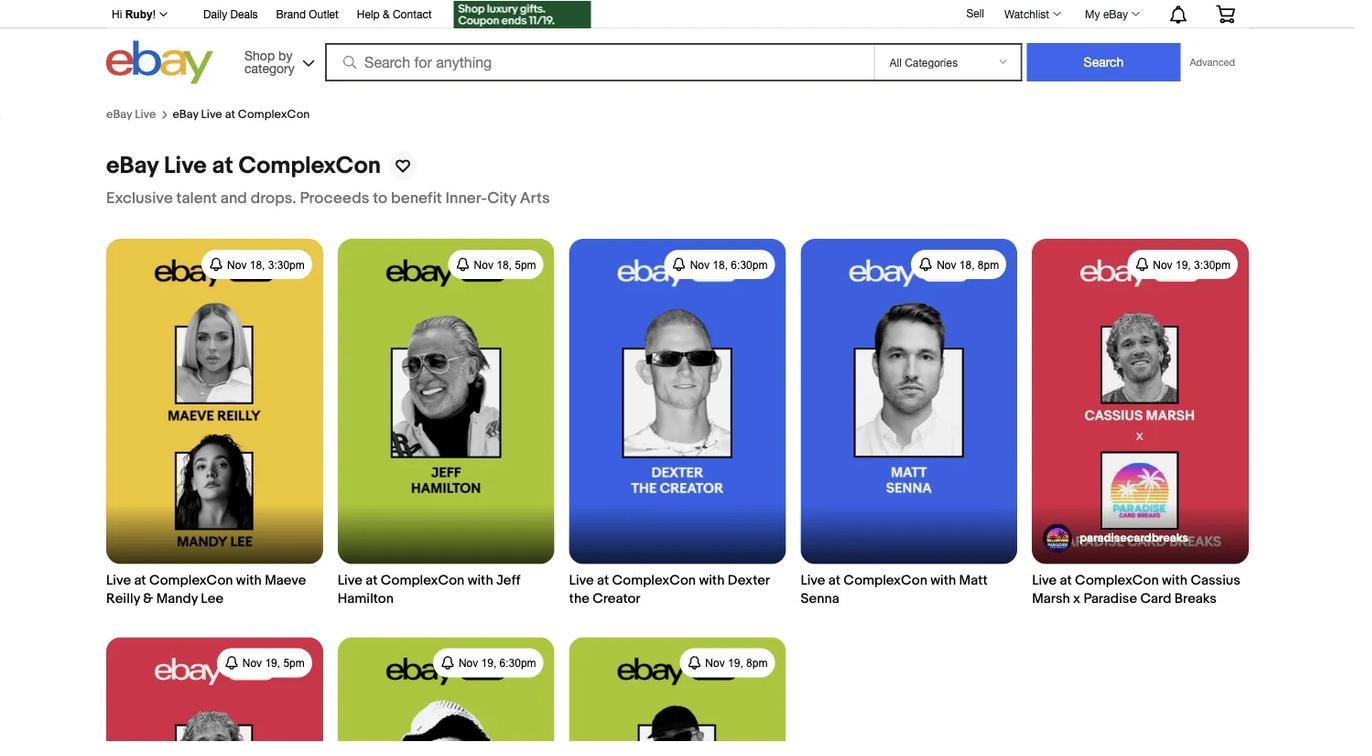 Task type: vqa. For each thing, say whether or not it's contained in the screenshot.


Task type: locate. For each thing, give the bounding box(es) containing it.
live up 'exclusive'
[[135, 108, 156, 122]]

None submit
[[1027, 43, 1181, 81]]

nov inside nov 18, 6:30pm button
[[690, 259, 710, 271]]

at inside live at complexcon with matt senna
[[828, 573, 841, 589]]

nov for nov 19, 6:30pm
[[459, 658, 478, 670]]

complexcon up creator
[[612, 573, 696, 589]]

1 vertical spatial 5pm
[[283, 658, 305, 670]]

and
[[221, 189, 247, 208]]

3 with from the left
[[931, 573, 956, 589]]

19, inside button
[[265, 658, 280, 670]]

hamilton
[[338, 591, 394, 608]]

1 horizontal spatial &
[[383, 8, 390, 21]]

live at complexcon with cassius marsh x paradise card breaks
[[1032, 573, 1241, 608]]

nov inside nov 18, 5pm button
[[474, 259, 493, 271]]

live up senna
[[801, 573, 825, 589]]

ebay live
[[106, 108, 156, 122]]

with inside live at complexcon with maeve reilly & mandy lee
[[236, 573, 262, 589]]

2 3:30pm from the left
[[1194, 259, 1231, 271]]

nov inside button
[[937, 259, 956, 271]]

at
[[225, 108, 235, 122], [212, 152, 233, 180], [134, 573, 146, 589], [366, 573, 378, 589], [828, 573, 841, 589], [597, 573, 609, 589], [1060, 573, 1072, 589]]

live at complexcon with maeve reilly & mandy lee link
[[106, 239, 323, 609]]

nov inside nov 18, 3:30pm button
[[227, 259, 247, 271]]

3 18, from the left
[[713, 259, 728, 271]]

0 vertical spatial 6:30pm
[[731, 259, 768, 271]]

with inside live at complexcon with cassius marsh x paradise card breaks
[[1162, 573, 1188, 589]]

nov 18, 5pm
[[474, 259, 536, 271]]

& right help
[[383, 8, 390, 21]]

nov 18, 6:30pm button
[[664, 250, 775, 279]]

complexcon up mandy
[[149, 573, 233, 589]]

nov for nov 18, 6:30pm
[[690, 259, 710, 271]]

with for jeff
[[468, 573, 493, 589]]

1 vertical spatial 8pm
[[746, 658, 768, 670]]

1 vertical spatial &
[[143, 591, 153, 608]]

3:30pm
[[268, 259, 305, 271], [1194, 259, 1231, 271]]

6:30pm for nov 18, 6:30pm
[[731, 259, 768, 271]]

reilly
[[106, 591, 140, 608]]

matt
[[959, 573, 988, 589]]

complexcon for live at complexcon with matt senna
[[844, 573, 927, 589]]

at for live at complexcon with matt senna
[[828, 573, 841, 589]]

nov 18, 8pm
[[937, 259, 999, 271]]

complexcon for live at complexcon with jeff hamilton
[[381, 573, 465, 589]]

5pm inside button
[[515, 259, 536, 271]]

ebay live at complexcon down category
[[172, 108, 310, 122]]

city
[[487, 189, 516, 208]]

help & contact
[[357, 8, 432, 21]]

outlet
[[309, 8, 339, 21]]

nov 18, 8pm button
[[911, 250, 1006, 279]]

4 18, from the left
[[959, 259, 975, 271]]

complexcon down category
[[238, 108, 310, 122]]

0 horizontal spatial 6:30pm
[[500, 658, 536, 670]]

5 with from the left
[[1162, 573, 1188, 589]]

nov inside nov 19, 3:30pm button
[[1153, 259, 1173, 271]]

4 with from the left
[[699, 573, 725, 589]]

ebay
[[1103, 7, 1128, 20], [106, 108, 132, 122], [172, 108, 198, 122], [106, 152, 159, 180]]

advanced link
[[1181, 44, 1244, 81]]

your shopping cart image
[[1215, 5, 1236, 23]]

complexcon up exclusive talent and drops. proceeds to benefit inner-city arts
[[238, 152, 381, 180]]

complexcon up paradise
[[1075, 573, 1159, 589]]

brand outlet
[[276, 8, 339, 21]]

complexcon inside live at complexcon with matt senna
[[844, 573, 927, 589]]

8pm for nov 18, 8pm
[[978, 259, 999, 271]]

to
[[373, 189, 387, 208]]

1 3:30pm from the left
[[268, 259, 305, 271]]

my ebay
[[1085, 7, 1128, 20]]

5pm down maeve
[[283, 658, 305, 670]]

with up card
[[1162, 573, 1188, 589]]

5pm down arts
[[515, 259, 536, 271]]

complexcon inside the live at complexcon with jeff hamilton
[[381, 573, 465, 589]]

live at complexcon with maeve reilly & mandy lee
[[106, 573, 306, 608]]

creator
[[593, 591, 641, 608]]

with inside the live at complexcon with jeff hamilton
[[468, 573, 493, 589]]

complexcon for live at complexcon with dexter the creator
[[612, 573, 696, 589]]

1 horizontal spatial 5pm
[[515, 259, 536, 271]]

nov inside nov 19, 6:30pm button
[[459, 658, 478, 670]]

nov for nov 18, 3:30pm
[[227, 259, 247, 271]]

senna
[[801, 591, 839, 608]]

Search for anything text field
[[328, 45, 870, 80]]

live at complexcon with jeff hamilton link
[[338, 239, 555, 609]]

ebay inside account navigation
[[1103, 7, 1128, 20]]

0 vertical spatial &
[[383, 8, 390, 21]]

nov 19, 6:30pm button
[[433, 649, 544, 678]]

8pm inside button
[[978, 259, 999, 271]]

8pm
[[978, 259, 999, 271], [746, 658, 768, 670]]

19,
[[1176, 259, 1191, 271], [265, 658, 280, 670], [481, 658, 497, 670], [728, 658, 743, 670]]

help
[[357, 8, 380, 21]]

0 horizontal spatial 3:30pm
[[268, 259, 305, 271]]

live at complexcon with jeff hamilton
[[338, 573, 520, 608]]

live
[[135, 108, 156, 122], [201, 108, 222, 122], [164, 152, 207, 180], [106, 573, 131, 589], [338, 573, 362, 589], [801, 573, 825, 589], [569, 573, 594, 589], [1032, 573, 1057, 589]]

live up the on the left of page
[[569, 573, 594, 589]]

with for maeve
[[236, 573, 262, 589]]

&
[[383, 8, 390, 21], [143, 591, 153, 608]]

nov
[[227, 259, 247, 271], [474, 259, 493, 271], [690, 259, 710, 271], [937, 259, 956, 271], [1153, 259, 1173, 271], [242, 658, 262, 670], [459, 658, 478, 670], [705, 658, 725, 670]]

ebay live at complexcon
[[172, 108, 310, 122], [106, 152, 381, 180]]

with for matt
[[931, 573, 956, 589]]

proceeds
[[300, 189, 369, 208]]

1 horizontal spatial 8pm
[[978, 259, 999, 271]]

ebay live at complexcon up and
[[106, 152, 381, 180]]

& right reilly
[[143, 591, 153, 608]]

0 horizontal spatial 5pm
[[283, 658, 305, 670]]

2 18, from the left
[[496, 259, 512, 271]]

5pm
[[515, 259, 536, 271], [283, 658, 305, 670]]

complexcon inside live at complexcon with dexter the creator
[[612, 573, 696, 589]]

lee
[[201, 591, 224, 608]]

live up marsh
[[1032, 573, 1057, 589]]

live inside the live at complexcon with jeff hamilton
[[338, 573, 362, 589]]

live up reilly
[[106, 573, 131, 589]]

18, inside button
[[959, 259, 975, 271]]

live at complexcon with matt senna
[[801, 573, 988, 608]]

with for dexter
[[699, 573, 725, 589]]

paradise
[[1084, 591, 1137, 608]]

with inside live at complexcon with matt senna
[[931, 573, 956, 589]]

arts
[[520, 189, 550, 208]]

6:30pm for nov 19, 6:30pm
[[500, 658, 536, 670]]

with left maeve
[[236, 573, 262, 589]]

nov inside nov 19, 5pm button
[[242, 658, 262, 670]]

live up the hamilton
[[338, 573, 362, 589]]

3:30pm for cassius
[[1194, 259, 1231, 271]]

x
[[1073, 591, 1081, 608]]

1 vertical spatial 6:30pm
[[500, 658, 536, 670]]

18, for jeff
[[496, 259, 512, 271]]

1 18, from the left
[[250, 259, 265, 271]]

get the coupon image
[[454, 1, 591, 28]]

benefit
[[391, 189, 442, 208]]

shop by category button
[[236, 41, 319, 80]]

at inside the live at complexcon with jeff hamilton
[[366, 573, 378, 589]]

0 horizontal spatial 8pm
[[746, 658, 768, 670]]

help & contact link
[[357, 5, 432, 25]]

my
[[1085, 7, 1100, 20]]

nov 19, 8pm
[[705, 658, 768, 670]]

complexcon inside live at complexcon with cassius marsh x paradise card breaks
[[1075, 573, 1159, 589]]

with left dexter
[[699, 573, 725, 589]]

with inside live at complexcon with dexter the creator
[[699, 573, 725, 589]]

0 horizontal spatial &
[[143, 591, 153, 608]]

0 vertical spatial ebay live at complexcon
[[172, 108, 310, 122]]

18, for matt
[[959, 259, 975, 271]]

nov 18, 3:30pm button
[[202, 250, 312, 279]]

5pm inside button
[[283, 658, 305, 670]]

inner-
[[446, 189, 487, 208]]

0 vertical spatial 5pm
[[515, 259, 536, 271]]

complexcon up the hamilton
[[381, 573, 465, 589]]

!
[[153, 8, 156, 21]]

complexcon inside live at complexcon with maeve reilly & mandy lee
[[149, 573, 233, 589]]

at inside live at complexcon with dexter the creator
[[597, 573, 609, 589]]

at inside live at complexcon with cassius marsh x paradise card breaks
[[1060, 573, 1072, 589]]

at inside live at complexcon with maeve reilly & mandy lee
[[134, 573, 146, 589]]

hi ruby !
[[112, 8, 156, 21]]

1 horizontal spatial 3:30pm
[[1194, 259, 1231, 271]]

2 with from the left
[[468, 573, 493, 589]]

drops.
[[251, 189, 296, 208]]

with left "jeff"
[[468, 573, 493, 589]]

nov 19, 5pm
[[242, 658, 305, 670]]

at for live at complexcon with dexter the creator
[[597, 573, 609, 589]]

nov 19, 6:30pm
[[459, 658, 536, 670]]

18,
[[250, 259, 265, 271], [496, 259, 512, 271], [713, 259, 728, 271], [959, 259, 975, 271]]

1 horizontal spatial 6:30pm
[[731, 259, 768, 271]]

1 with from the left
[[236, 573, 262, 589]]

daily deals
[[203, 8, 258, 21]]

8pm inside button
[[746, 658, 768, 670]]

with left matt
[[931, 573, 956, 589]]

nov inside nov 19, 8pm button
[[705, 658, 725, 670]]

complexcon
[[238, 108, 310, 122], [238, 152, 381, 180], [149, 573, 233, 589], [381, 573, 465, 589], [844, 573, 927, 589], [612, 573, 696, 589], [1075, 573, 1159, 589]]

complexcon left matt
[[844, 573, 927, 589]]

live inside live at complexcon with matt senna
[[801, 573, 825, 589]]

19, for 5pm
[[265, 658, 280, 670]]

0 vertical spatial 8pm
[[978, 259, 999, 271]]

with
[[236, 573, 262, 589], [468, 573, 493, 589], [931, 573, 956, 589], [699, 573, 725, 589], [1162, 573, 1188, 589]]

19, for 3:30pm
[[1176, 259, 1191, 271]]

6:30pm
[[731, 259, 768, 271], [500, 658, 536, 670]]

live at complexcon with dexter the creator link
[[569, 239, 786, 609]]



Task type: describe. For each thing, give the bounding box(es) containing it.
1 vertical spatial ebay live at complexcon
[[106, 152, 381, 180]]

ebay live link
[[106, 108, 156, 122]]

live right the ebay live
[[201, 108, 222, 122]]

& inside live at complexcon with maeve reilly & mandy lee
[[143, 591, 153, 608]]

nov for nov 19, 8pm
[[705, 658, 725, 670]]

& inside account navigation
[[383, 8, 390, 21]]

nov 19, 3:30pm button
[[1127, 250, 1238, 279]]

jeff
[[496, 573, 520, 589]]

3:30pm for maeve
[[268, 259, 305, 271]]

the
[[569, 591, 590, 608]]

contact
[[393, 8, 432, 21]]

mandy
[[156, 591, 198, 608]]

talent
[[176, 189, 217, 208]]

exclusive talent and drops. proceeds to benefit inner-city arts
[[106, 189, 550, 208]]

none submit inside shop by category banner
[[1027, 43, 1181, 81]]

marsh
[[1032, 591, 1070, 608]]

advanced
[[1190, 56, 1235, 68]]

19, for 8pm
[[728, 658, 743, 670]]

shop
[[244, 48, 275, 63]]

nov for nov 19, 5pm
[[242, 658, 262, 670]]

nov 18, 6:30pm
[[690, 259, 768, 271]]

nov 18, 3:30pm
[[227, 259, 305, 271]]

account navigation
[[102, 0, 1249, 31]]

19, for 6:30pm
[[481, 658, 497, 670]]

shop by category banner
[[102, 0, 1249, 107]]

nov for nov 19, 3:30pm
[[1153, 259, 1173, 271]]

18, for dexter
[[713, 259, 728, 271]]

live inside live at complexcon with dexter the creator
[[569, 573, 594, 589]]

ruby
[[125, 8, 153, 21]]

cassius
[[1191, 573, 1241, 589]]

complexcon for live at complexcon with maeve reilly & mandy lee
[[149, 573, 233, 589]]

nov 19, 8pm button
[[680, 649, 775, 678]]

breaks
[[1175, 591, 1217, 608]]

at for live at complexcon with maeve reilly & mandy lee
[[134, 573, 146, 589]]

complexcon for live at complexcon with cassius marsh x paradise card breaks
[[1075, 573, 1159, 589]]

dexter
[[728, 573, 770, 589]]

live inside live at complexcon with maeve reilly & mandy lee
[[106, 573, 131, 589]]

at for live at complexcon with jeff hamilton
[[366, 573, 378, 589]]

shop by category
[[244, 48, 295, 76]]

maeve
[[265, 573, 306, 589]]

category
[[244, 60, 295, 76]]

live at complexcon with dexter the creator
[[569, 573, 770, 608]]

18, for maeve
[[250, 259, 265, 271]]

card
[[1140, 591, 1172, 608]]

nov for nov 18, 8pm
[[937, 259, 956, 271]]

sell link
[[958, 7, 993, 19]]

5pm for nov 19, 5pm
[[283, 658, 305, 670]]

8pm for nov 19, 8pm
[[746, 658, 768, 670]]

daily
[[203, 8, 227, 21]]

sell
[[966, 7, 984, 19]]

live up talent
[[164, 152, 207, 180]]

nov 18, 5pm button
[[448, 250, 544, 279]]

deals
[[230, 8, 258, 21]]

live inside live at complexcon with cassius marsh x paradise card breaks
[[1032, 573, 1057, 589]]

paradisecardbreaks
[[1080, 532, 1188, 546]]

by
[[278, 48, 292, 63]]

my ebay link
[[1075, 3, 1148, 25]]

ebay live at complexcon link
[[172, 108, 310, 122]]

nov for nov 18, 5pm
[[474, 259, 493, 271]]

watchlist link
[[994, 3, 1070, 25]]

paradisecardbreaks link
[[1043, 524, 1188, 554]]

hi
[[112, 8, 122, 21]]

nov 19, 5pm button
[[217, 649, 312, 678]]

daily deals link
[[203, 5, 258, 25]]

brand outlet link
[[276, 5, 339, 25]]

paradisecardbreaks image
[[1043, 524, 1072, 554]]

at for live at complexcon with cassius marsh x paradise card breaks
[[1060, 573, 1072, 589]]

live at complexcon with matt senna link
[[801, 239, 1017, 609]]

brand
[[276, 8, 306, 21]]

nov 19, 3:30pm
[[1153, 259, 1231, 271]]

exclusive
[[106, 189, 173, 208]]

with for cassius
[[1162, 573, 1188, 589]]

5pm for nov 18, 5pm
[[515, 259, 536, 271]]

watchlist
[[1004, 7, 1049, 20]]



